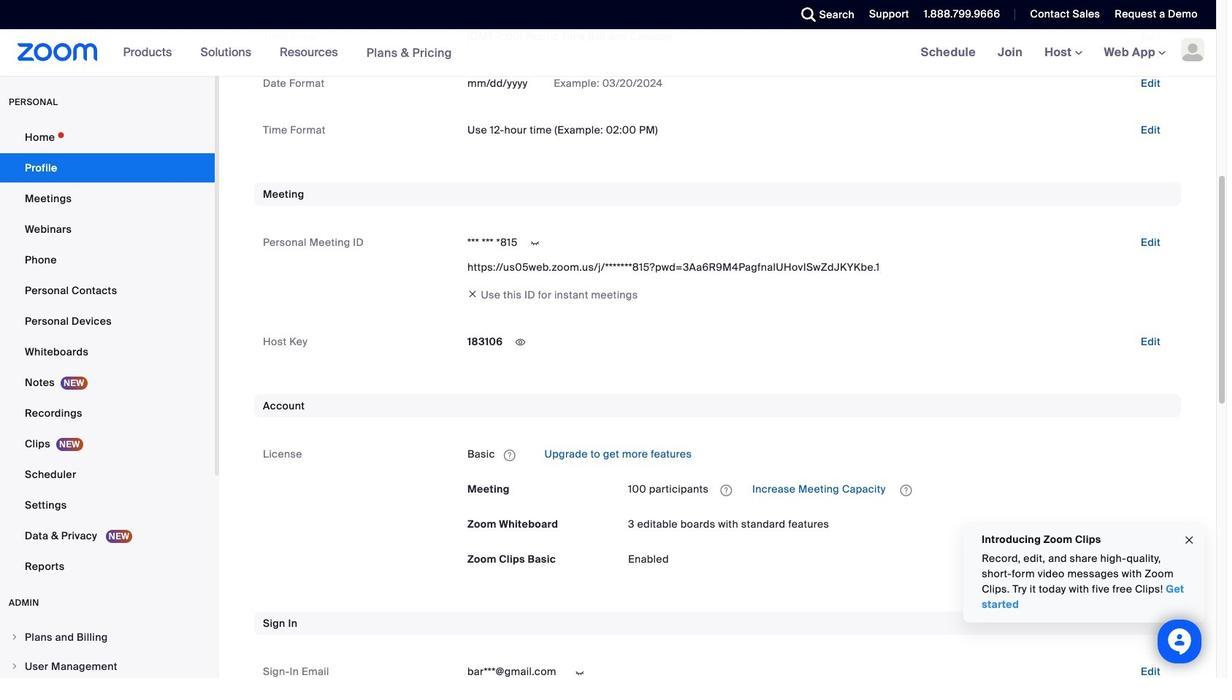 Task type: vqa. For each thing, say whether or not it's contained in the screenshot.
Host
no



Task type: describe. For each thing, give the bounding box(es) containing it.
1 menu item from the top
[[0, 624, 215, 652]]

right image for 1st menu item from the bottom
[[10, 662, 19, 671]]

right image for first menu item from the top
[[10, 633, 19, 642]]

1 vertical spatial application
[[628, 478, 1172, 501]]

0 vertical spatial application
[[467, 443, 1172, 466]]

learn more about your meeting license image
[[716, 484, 736, 497]]



Task type: locate. For each thing, give the bounding box(es) containing it.
learn more about increasing meeting capacity image
[[896, 484, 916, 497]]

banner
[[0, 29, 1216, 77]]

1 vertical spatial right image
[[10, 662, 19, 671]]

2 menu item from the top
[[0, 653, 215, 679]]

admin menu menu
[[0, 624, 215, 679]]

meetings navigation
[[910, 29, 1216, 77]]

right image
[[10, 633, 19, 642], [10, 662, 19, 671]]

0 vertical spatial right image
[[10, 633, 19, 642]]

application
[[467, 443, 1172, 466], [628, 478, 1172, 501]]

1 right image from the top
[[10, 633, 19, 642]]

profile picture image
[[1181, 38, 1204, 61]]

close image
[[1183, 532, 1195, 549]]

2 right image from the top
[[10, 662, 19, 671]]

0 vertical spatial menu item
[[0, 624, 215, 652]]

product information navigation
[[112, 29, 463, 77]]

menu item
[[0, 624, 215, 652], [0, 653, 215, 679]]

show personal meeting id image
[[523, 237, 547, 250]]

learn more about your license type image
[[502, 450, 517, 461]]

personal menu menu
[[0, 123, 215, 583]]

1 vertical spatial menu item
[[0, 653, 215, 679]]

zoom logo image
[[18, 43, 98, 61]]

hide host key image
[[509, 336, 532, 349]]



